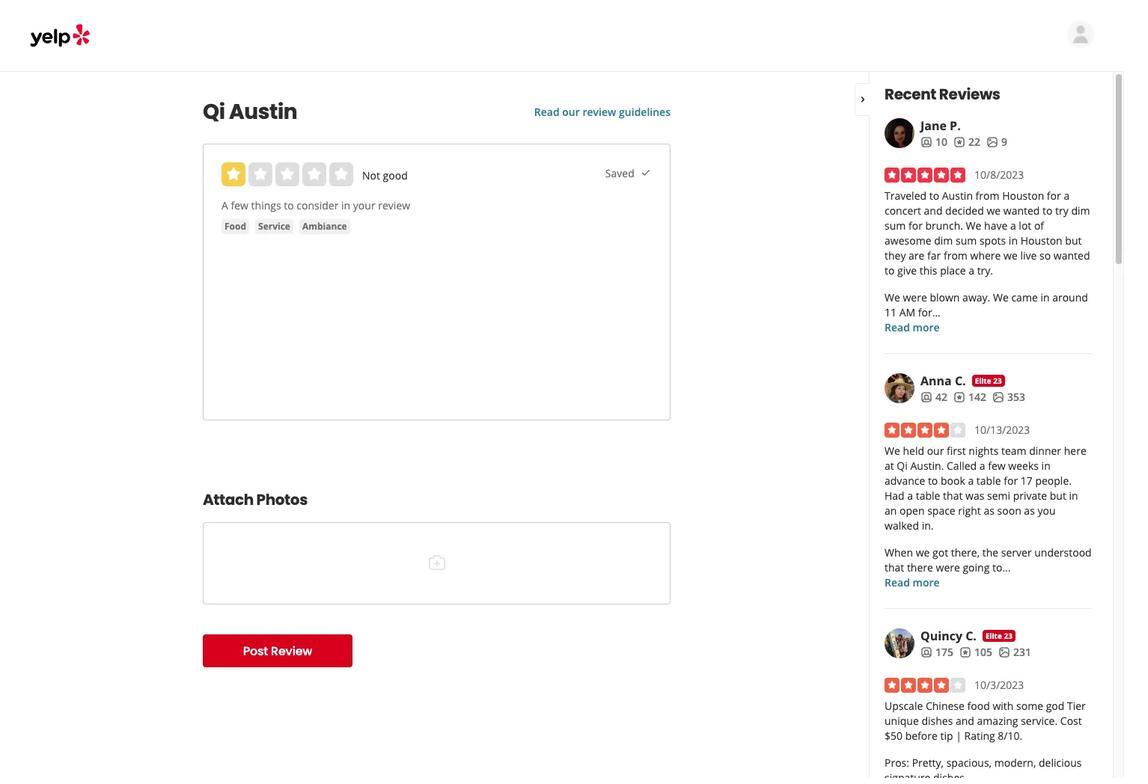 Task type: locate. For each thing, give the bounding box(es) containing it.
few down nights
[[988, 459, 1006, 473]]

16 friends v2 image for 10
[[921, 136, 933, 148]]

more
[[913, 320, 940, 335], [913, 576, 940, 590]]

1 vertical spatial austin
[[942, 189, 973, 203]]

elite 23
[[975, 376, 1002, 386], [986, 631, 1013, 641]]

with
[[993, 699, 1014, 713]]

but down people. at the right bottom
[[1050, 489, 1067, 503]]

0 vertical spatial 4 star rating image
[[885, 423, 966, 438]]

sum down concert
[[885, 219, 906, 233]]

in down people. at the right bottom
[[1069, 489, 1078, 503]]

0 horizontal spatial were
[[903, 290, 927, 305]]

of
[[1034, 219, 1044, 233]]

16 photos v2 image
[[986, 136, 998, 148], [992, 391, 1004, 403], [998, 647, 1010, 659]]

1 horizontal spatial 23
[[1004, 631, 1013, 641]]

private
[[1013, 489, 1047, 503]]

1 vertical spatial for
[[909, 219, 923, 233]]

going
[[963, 561, 990, 575]]

review left guidelines
[[583, 105, 616, 119]]

0 horizontal spatial for
[[909, 219, 923, 233]]

elite 23 up 142 at the right bottom of page
[[975, 376, 1002, 386]]

photo of anna c. image
[[885, 374, 915, 403]]

reviews element containing 105
[[960, 645, 992, 660]]

recent
[[885, 84, 936, 105]]

0 vertical spatial read more button
[[885, 320, 940, 335]]

our up 'austin.'
[[927, 444, 944, 458]]

wanted up 'lot'
[[1004, 204, 1040, 218]]

0 vertical spatial friends element
[[921, 135, 948, 150]]

16 review v2 image
[[954, 136, 966, 148], [954, 391, 966, 403]]

that down book
[[943, 489, 963, 503]]

1 vertical spatial few
[[988, 459, 1006, 473]]

2 read more from the top
[[885, 576, 940, 590]]

4 star rating image up the chinese
[[885, 678, 966, 693]]

we up there
[[916, 546, 930, 560]]

2 vertical spatial reviews element
[[960, 645, 992, 660]]

team
[[1001, 444, 1027, 458]]

photos element containing 353
[[992, 390, 1025, 405]]

but down try
[[1065, 234, 1082, 248]]

2 vertical spatial photos element
[[998, 645, 1031, 660]]

2 more from the top
[[913, 576, 940, 590]]

and up 'brunch.'
[[924, 204, 943, 218]]

0 vertical spatial review
[[583, 105, 616, 119]]

0 vertical spatial and
[[924, 204, 943, 218]]

1 vertical spatial reviews element
[[954, 390, 986, 405]]

1 horizontal spatial were
[[936, 561, 960, 575]]

11
[[885, 305, 897, 320]]

for left 17
[[1004, 474, 1018, 488]]

a left try. on the top right of page
[[969, 263, 975, 278]]

pros:
[[885, 756, 909, 770]]

houston down of
[[1021, 234, 1063, 248]]

2 vertical spatial read
[[885, 576, 910, 590]]

in down dinner
[[1042, 459, 1051, 473]]

friends element containing 175
[[921, 645, 954, 660]]

friends element down quincy
[[921, 645, 954, 660]]

table up semi
[[977, 474, 1001, 488]]

1 16 friends v2 image from the top
[[921, 136, 933, 148]]

your
[[353, 198, 375, 213]]

read more button down there
[[885, 576, 940, 591]]

our left guidelines
[[562, 105, 580, 119]]

1 vertical spatial elite 23
[[986, 631, 1013, 641]]

friends element containing 42
[[921, 390, 948, 405]]

1 4 star rating image from the top
[[885, 423, 966, 438]]

0 vertical spatial 23
[[993, 376, 1002, 386]]

as down semi
[[984, 504, 995, 518]]

16 review v2 image for 142
[[954, 391, 966, 403]]

to left try
[[1043, 204, 1053, 218]]

a up 'open'
[[907, 489, 913, 503]]

dim
[[1071, 204, 1090, 218], [934, 234, 953, 248]]

1 vertical spatial we
[[1004, 249, 1018, 263]]

read
[[534, 105, 560, 119], [885, 320, 910, 335], [885, 576, 910, 590]]

1 horizontal spatial that
[[943, 489, 963, 503]]

1 vertical spatial friends element
[[921, 390, 948, 405]]

far
[[927, 249, 941, 263]]

and up |
[[956, 714, 974, 728]]

0 vertical spatial 16 review v2 image
[[954, 136, 966, 148]]

rating element
[[222, 162, 353, 186]]

open
[[900, 504, 925, 518]]

1 read more from the top
[[885, 320, 940, 335]]

from
[[976, 189, 1000, 203], [944, 249, 968, 263]]

16 friends v2 image left 42
[[921, 391, 933, 403]]

16 friends v2 image left the 10
[[921, 136, 933, 148]]

we up have
[[987, 204, 1001, 218]]

more down there
[[913, 576, 940, 590]]

c. for anna c.
[[955, 373, 966, 389]]

sum
[[885, 219, 906, 233], [956, 234, 977, 248]]

in inside traveled to austin from houston for a concert and decided we wanted to try dim sum for brunch. we have a lot of awesome dim sum spots in houston but they are far from where we live so wanted to give this place a try.
[[1009, 234, 1018, 248]]

p.
[[950, 118, 961, 134]]

None radio
[[275, 162, 299, 186], [329, 162, 353, 186], [275, 162, 299, 186], [329, 162, 353, 186]]

held
[[903, 444, 924, 458]]

16 review v2 image left 22 at the top
[[954, 136, 966, 148]]

8/10.
[[998, 729, 1023, 743]]

photos element right 142 at the right bottom of page
[[992, 390, 1025, 405]]

were down got
[[936, 561, 960, 575]]

16 review v2 image right 42
[[954, 391, 966, 403]]

c. for quincy c.
[[966, 628, 977, 644]]

3 friends element from the top
[[921, 645, 954, 660]]

photos element
[[986, 135, 1007, 150], [992, 390, 1025, 405], [998, 645, 1031, 660]]

16 photos v2 image left 231
[[998, 647, 1010, 659]]

0 horizontal spatial our
[[562, 105, 580, 119]]

0 vertical spatial reviews element
[[954, 135, 981, 150]]

23 up 10/3/2023
[[1004, 631, 1013, 641]]

more down for…
[[913, 320, 940, 335]]

1 horizontal spatial for
[[1004, 474, 1018, 488]]

0 vertical spatial read more
[[885, 320, 940, 335]]

4 star rating image for quincy
[[885, 678, 966, 693]]

16 photos v2 image left 353
[[992, 391, 1004, 403]]

16 friends v2 image
[[921, 136, 933, 148], [921, 391, 933, 403]]

elite up 105
[[986, 631, 1002, 641]]

1 horizontal spatial from
[[976, 189, 1000, 203]]

2 vertical spatial friends element
[[921, 645, 954, 660]]

5 star rating image
[[885, 168, 966, 183]]

qi
[[203, 97, 225, 126], [897, 459, 908, 473]]

read more
[[885, 320, 940, 335], [885, 576, 940, 590]]

elite 23 link for anna c.
[[972, 375, 1005, 387]]

reviews element containing 142
[[954, 390, 986, 405]]

qi austin
[[203, 97, 297, 126]]

friends element down jane
[[921, 135, 948, 150]]

table
[[977, 474, 1001, 488], [916, 489, 940, 503]]

2 vertical spatial for
[[1004, 474, 1018, 488]]

that
[[943, 489, 963, 503], [885, 561, 904, 575]]

1 vertical spatial that
[[885, 561, 904, 575]]

cost
[[1060, 714, 1082, 728]]

recent reviews
[[885, 84, 1000, 105]]

sum up where
[[956, 234, 977, 248]]

where
[[970, 249, 1001, 263]]

1 vertical spatial 4 star rating image
[[885, 678, 966, 693]]

advance
[[885, 474, 925, 488]]

that inside when we got there, the server understood that there were going to…
[[885, 561, 904, 575]]

houston up 'lot'
[[1002, 189, 1044, 203]]

a up try
[[1064, 189, 1070, 203]]

in left your
[[341, 198, 350, 213]]

ambiance
[[302, 220, 347, 233]]

to down 'austin.'
[[928, 474, 938, 488]]

1 vertical spatial were
[[936, 561, 960, 575]]

when we got there, the server understood that there were going to…
[[885, 546, 1092, 575]]

called
[[947, 459, 977, 473]]

from down 10/8/2023
[[976, 189, 1000, 203]]

0 horizontal spatial we
[[916, 546, 930, 560]]

0 horizontal spatial few
[[231, 198, 248, 213]]

1 vertical spatial elite
[[986, 631, 1002, 641]]

1 vertical spatial and
[[956, 714, 974, 728]]

0 horizontal spatial sum
[[885, 219, 906, 233]]

service.
[[1021, 714, 1058, 728]]

0 vertical spatial c.
[[955, 373, 966, 389]]

we held our first nights team dinner here at qi austin. called a few weeks in advance to book a table for 17 people. had a table that was semi private but in an open space right as soon as you walked in.
[[885, 444, 1087, 533]]

elite 23 for quincy c.
[[986, 631, 1013, 641]]

elite 23 link up 105
[[983, 630, 1016, 642]]

dinner
[[1029, 444, 1061, 458]]

semi
[[987, 489, 1011, 503]]

1 vertical spatial 16 friends v2 image
[[921, 391, 933, 403]]

0 vertical spatial houston
[[1002, 189, 1044, 203]]

that down when
[[885, 561, 904, 575]]

1 vertical spatial read more button
[[885, 576, 940, 591]]

1 horizontal spatial table
[[977, 474, 1001, 488]]

2 16 friends v2 image from the top
[[921, 391, 933, 403]]

c. up 16 review v2 icon
[[966, 628, 977, 644]]

read more down am on the top of page
[[885, 320, 940, 335]]

not
[[362, 168, 380, 183]]

0 horizontal spatial 23
[[993, 376, 1002, 386]]

0 vertical spatial table
[[977, 474, 1001, 488]]

reviews element down p.
[[954, 135, 981, 150]]

were up am on the top of page
[[903, 290, 927, 305]]

1 vertical spatial sum
[[956, 234, 977, 248]]

0 horizontal spatial that
[[885, 561, 904, 575]]

0 horizontal spatial and
[[924, 204, 943, 218]]

0 vertical spatial elite 23
[[975, 376, 1002, 386]]

understood
[[1035, 546, 1092, 560]]

photos element for anna c.
[[992, 390, 1025, 405]]

1 vertical spatial photos element
[[992, 390, 1025, 405]]

in
[[341, 198, 350, 213], [1009, 234, 1018, 248], [1041, 290, 1050, 305], [1042, 459, 1051, 473], [1069, 489, 1078, 503]]

you
[[1038, 504, 1056, 518]]

reviews
[[939, 84, 1000, 105]]

1 horizontal spatial we
[[987, 204, 1001, 218]]

4 star rating image up held
[[885, 423, 966, 438]]

16 friends v2 image
[[921, 647, 933, 659]]

server
[[1001, 546, 1032, 560]]

2 read more button from the top
[[885, 576, 940, 591]]

photos element right 105
[[998, 645, 1031, 660]]

0 horizontal spatial from
[[944, 249, 968, 263]]

in right spots
[[1009, 234, 1018, 248]]

1 friends element from the top
[[921, 135, 948, 150]]

4 star rating image for anna
[[885, 423, 966, 438]]

elite
[[975, 376, 991, 386], [986, 631, 1002, 641]]

the
[[983, 546, 999, 560]]

2 friends element from the top
[[921, 390, 948, 405]]

read for we
[[885, 576, 910, 590]]

photos element containing 231
[[998, 645, 1031, 660]]

for inside 'we held our first nights team dinner here at qi austin. called a few weeks in advance to book a table for 17 people. had a table that was semi private but in an open space right as soon as you walked in.'
[[1004, 474, 1018, 488]]

23 for anna c.
[[993, 376, 1002, 386]]

concert
[[885, 204, 921, 218]]

16 photos v2 image left "9"
[[986, 136, 998, 148]]

2 vertical spatial 16 photos v2 image
[[998, 647, 1010, 659]]

we down decided
[[966, 219, 982, 233]]

9
[[1001, 135, 1007, 149]]

for up awesome
[[909, 219, 923, 233]]

1 horizontal spatial as
[[1024, 504, 1035, 518]]

None radio
[[222, 162, 246, 186], [249, 162, 272, 186], [302, 162, 326, 186], [222, 162, 246, 186], [249, 162, 272, 186], [302, 162, 326, 186]]

0 vertical spatial 16 photos v2 image
[[986, 136, 998, 148]]

0 vertical spatial photos element
[[986, 135, 1007, 150]]

an
[[885, 504, 897, 518]]

upscale
[[885, 699, 923, 713]]

attach
[[203, 490, 254, 510]]

reviews element
[[954, 135, 981, 150], [954, 390, 986, 405], [960, 645, 992, 660]]

16 review v2 image for 22
[[954, 136, 966, 148]]

review right your
[[378, 198, 410, 213]]

dim down 'brunch.'
[[934, 234, 953, 248]]

1 read more button from the top
[[885, 320, 940, 335]]

elite 23 up 105
[[986, 631, 1013, 641]]

2 horizontal spatial for
[[1047, 189, 1061, 203]]

elite 23 link up 142 at the right bottom of page
[[972, 375, 1005, 387]]

table up space
[[916, 489, 940, 503]]

1 vertical spatial read
[[885, 320, 910, 335]]

1 horizontal spatial our
[[927, 444, 944, 458]]

a down nights
[[980, 459, 985, 473]]

amazing
[[977, 714, 1018, 728]]

1 vertical spatial review
[[378, 198, 410, 213]]

23
[[993, 376, 1002, 386], [1004, 631, 1013, 641]]

1 vertical spatial c.
[[966, 628, 977, 644]]

0 vertical spatial austin
[[229, 97, 297, 126]]

0 vertical spatial from
[[976, 189, 1000, 203]]

read our review guidelines link
[[534, 105, 671, 119]]

0 horizontal spatial as
[[984, 504, 995, 518]]

1 vertical spatial more
[[913, 576, 940, 590]]

close sidebar icon image
[[857, 93, 869, 105], [857, 93, 869, 105]]

23 up 10/13/2023
[[993, 376, 1002, 386]]

0 vertical spatial more
[[913, 320, 940, 335]]

1 vertical spatial read more
[[885, 576, 940, 590]]

live
[[1021, 249, 1037, 263]]

0 vertical spatial we
[[987, 204, 1001, 218]]

got
[[933, 546, 948, 560]]

1 vertical spatial 16 photos v2 image
[[992, 391, 1004, 403]]

photos element right 22 at the top
[[986, 135, 1007, 150]]

to…
[[993, 561, 1011, 575]]

blown
[[930, 290, 960, 305]]

was
[[966, 489, 985, 503]]

that inside 'we held our first nights team dinner here at qi austin. called a few weeks in advance to book a table for 17 people. had a table that was semi private but in an open space right as soon as you walked in.'
[[943, 489, 963, 503]]

read our review guidelines
[[534, 105, 671, 119]]

0 vertical spatial 16 friends v2 image
[[921, 136, 933, 148]]

1 vertical spatial but
[[1050, 489, 1067, 503]]

1 vertical spatial table
[[916, 489, 940, 503]]

austin
[[229, 97, 297, 126], [942, 189, 973, 203]]

book
[[941, 474, 965, 488]]

before
[[905, 729, 938, 743]]

0 vertical spatial elite
[[975, 376, 991, 386]]

0 horizontal spatial wanted
[[1004, 204, 1040, 218]]

0 vertical spatial read
[[534, 105, 560, 119]]

1 16 review v2 image from the top
[[954, 136, 966, 148]]

walked
[[885, 519, 919, 533]]

to
[[929, 189, 939, 203], [284, 198, 294, 213], [1043, 204, 1053, 218], [885, 263, 895, 278], [928, 474, 938, 488]]

post
[[243, 643, 268, 660]]

1 horizontal spatial review
[[583, 105, 616, 119]]

1 vertical spatial our
[[927, 444, 944, 458]]

4 star rating image
[[885, 423, 966, 438], [885, 678, 966, 693]]

austin up rating "element"
[[229, 97, 297, 126]]

reviews element right 42
[[954, 390, 986, 405]]

1 horizontal spatial austin
[[942, 189, 973, 203]]

2 16 review v2 image from the top
[[954, 391, 966, 403]]

our
[[562, 105, 580, 119], [927, 444, 944, 458]]

from up place at top right
[[944, 249, 968, 263]]

elite up 142 at the right bottom of page
[[975, 376, 991, 386]]

a
[[222, 198, 228, 213]]

elite for anna c.
[[975, 376, 991, 386]]

wanted right "so"
[[1054, 249, 1090, 263]]

attach photos
[[203, 490, 308, 510]]

our inside 'we held our first nights team dinner here at qi austin. called a few weeks in advance to book a table for 17 people. had a table that was semi private but in an open space right as soon as you walked in.'
[[927, 444, 944, 458]]

we left the live
[[1004, 249, 1018, 263]]

tip
[[940, 729, 953, 743]]

c. right "anna"
[[955, 373, 966, 389]]

for up try
[[1047, 189, 1061, 203]]

2 4 star rating image from the top
[[885, 678, 966, 693]]

we inside when we got there, the server understood that there were going to…
[[916, 546, 930, 560]]

reviews element right 175
[[960, 645, 992, 660]]

1 more from the top
[[913, 320, 940, 335]]

first
[[947, 444, 966, 458]]

spacious,
[[947, 756, 992, 770]]

0 vertical spatial dim
[[1071, 204, 1090, 218]]

read more down there
[[885, 576, 940, 590]]

to down 5 star rating image
[[929, 189, 939, 203]]

anna
[[921, 373, 952, 389]]

105
[[975, 645, 992, 659]]

in right came
[[1041, 290, 1050, 305]]

1 horizontal spatial qi
[[897, 459, 908, 473]]

attach photos image
[[428, 554, 446, 572]]

2 vertical spatial we
[[916, 546, 930, 560]]

rating
[[964, 729, 995, 743]]

1 vertical spatial qi
[[897, 459, 908, 473]]

10/8/2023
[[975, 168, 1024, 182]]

service
[[258, 220, 290, 233]]

austin up decided
[[942, 189, 973, 203]]

friends element containing 10
[[921, 135, 948, 150]]

0 horizontal spatial qi
[[203, 97, 225, 126]]

42
[[936, 390, 948, 404]]

friends element
[[921, 135, 948, 150], [921, 390, 948, 405], [921, 645, 954, 660]]

0 vertical spatial elite 23 link
[[972, 375, 1005, 387]]

qi austin link
[[203, 97, 498, 126]]

friends element down "anna"
[[921, 390, 948, 405]]

1 horizontal spatial sum
[[956, 234, 977, 248]]

0 vertical spatial were
[[903, 290, 927, 305]]

read more button down am on the top of page
[[885, 320, 940, 335]]

for…
[[918, 305, 941, 320]]

to inside 'we held our first nights team dinner here at qi austin. called a few weeks in advance to book a table for 17 people. had a table that was semi private but in an open space right as soon as you walked in.'
[[928, 474, 938, 488]]

were
[[903, 290, 927, 305], [936, 561, 960, 575]]

1 horizontal spatial few
[[988, 459, 1006, 473]]

1 horizontal spatial and
[[956, 714, 974, 728]]

we up at
[[885, 444, 900, 458]]

few right a
[[231, 198, 248, 213]]

dim right try
[[1071, 204, 1090, 218]]

as down private
[[1024, 504, 1035, 518]]



Task type: vqa. For each thing, say whether or not it's contained in the screenshot.
the 142
yes



Task type: describe. For each thing, give the bounding box(es) containing it.
0 horizontal spatial review
[[378, 198, 410, 213]]

qi inside 'we held our first nights team dinner here at qi austin. called a few weeks in advance to book a table for 17 people. had a table that was semi private but in an open space right as soon as you walked in.'
[[897, 459, 908, 473]]

place
[[940, 263, 966, 278]]

10
[[936, 135, 948, 149]]

at
[[885, 459, 894, 473]]

reviews element for quincy c.
[[960, 645, 992, 660]]

16 friends v2 image for 42
[[921, 391, 933, 403]]

but inside 'we held our first nights team dinner here at qi austin. called a few weeks in advance to book a table for 17 people. had a table that was semi private but in an open space right as soon as you walked in.'
[[1050, 489, 1067, 503]]

friends element for anna c.
[[921, 390, 948, 405]]

a left 'lot'
[[1010, 219, 1016, 233]]

jane
[[921, 118, 947, 134]]

try
[[1055, 204, 1069, 218]]

10/13/2023
[[975, 423, 1030, 437]]

0 vertical spatial wanted
[[1004, 204, 1040, 218]]

brunch.
[[925, 219, 963, 233]]

when
[[885, 546, 913, 560]]

231
[[1013, 645, 1031, 659]]

right
[[958, 504, 981, 518]]

give
[[897, 263, 917, 278]]

1 vertical spatial houston
[[1021, 234, 1063, 248]]

1 vertical spatial from
[[944, 249, 968, 263]]

we inside traveled to austin from houston for a concert and decided we wanted to try dim sum for brunch. we have a lot of awesome dim sum spots in houston but they are far from where we live so wanted to give this place a try.
[[966, 219, 982, 233]]

16 photos v2 image for quincy c.
[[998, 647, 1010, 659]]

to down they
[[885, 263, 895, 278]]

signature
[[885, 771, 931, 778]]

people.
[[1035, 474, 1072, 488]]

photos
[[256, 490, 308, 510]]

more for am
[[913, 320, 940, 335]]

|
[[956, 729, 962, 743]]

16 checkmark v2 image
[[640, 167, 652, 179]]

read more for there
[[885, 576, 940, 590]]

quincy c.
[[921, 628, 977, 644]]

read more button for there
[[885, 576, 940, 591]]

0 vertical spatial for
[[1047, 189, 1061, 203]]

they
[[885, 249, 906, 263]]

a up the was
[[968, 474, 974, 488]]

nights
[[969, 444, 999, 458]]

$50
[[885, 729, 903, 743]]

there,
[[951, 546, 980, 560]]

16 review v2 image
[[960, 647, 972, 659]]

more for were
[[913, 576, 940, 590]]

there
[[907, 561, 933, 575]]

read more button for 11
[[885, 320, 940, 335]]

and inside traveled to austin from houston for a concert and decided we wanted to try dim sum for brunch. we have a lot of awesome dim sum spots in houston but they are far from where we live so wanted to give this place a try.
[[924, 204, 943, 218]]

2 horizontal spatial we
[[1004, 249, 1018, 263]]

and inside upscale chinese food with some god tier unique dishes and amazing service. cost $50 before tip | rating 8/10.
[[956, 714, 974, 728]]

post review
[[243, 643, 312, 660]]

reviews element for anna c.
[[954, 390, 986, 405]]

read for traveled
[[885, 320, 910, 335]]

0 vertical spatial few
[[231, 198, 248, 213]]

read more for 11
[[885, 320, 940, 335]]

to right things
[[284, 198, 294, 213]]

elite 23 link for quincy c.
[[983, 630, 1016, 642]]

0 vertical spatial sum
[[885, 219, 906, 233]]

around
[[1053, 290, 1088, 305]]

we were blown away. we came in around 11 am for…
[[885, 290, 1088, 320]]

in inside we were blown away. we came in around 11 am for…
[[1041, 290, 1050, 305]]

a few things to consider in your review
[[222, 198, 410, 213]]

were inside when we got there, the server understood that there were going to…
[[936, 561, 960, 575]]

dishes.
[[933, 771, 968, 778]]

food
[[967, 699, 990, 713]]

dishes
[[922, 714, 953, 728]]

weeks
[[1008, 459, 1039, 473]]

am
[[899, 305, 916, 320]]

guidelines
[[619, 105, 671, 119]]

have
[[984, 219, 1008, 233]]

good
[[383, 168, 408, 183]]

are
[[909, 249, 925, 263]]

23 for quincy c.
[[1004, 631, 1013, 641]]

space
[[927, 504, 956, 518]]

1 horizontal spatial wanted
[[1054, 249, 1090, 263]]

pros: pretty, spacious, modern, delicious signature dishes.
[[885, 756, 1082, 778]]

post review button
[[203, 635, 353, 668]]

0 vertical spatial our
[[562, 105, 580, 119]]

0 horizontal spatial dim
[[934, 234, 953, 248]]

353
[[1007, 390, 1025, 404]]

upscale chinese food with some god tier unique dishes and amazing service. cost $50 before tip | rating 8/10.
[[885, 699, 1086, 743]]

god
[[1046, 699, 1065, 713]]

things
[[251, 198, 281, 213]]

jane p.
[[921, 118, 961, 134]]

awesome
[[885, 234, 932, 248]]

soon
[[997, 504, 1021, 518]]

elite 23 for anna c.
[[975, 376, 1002, 386]]

unique
[[885, 714, 919, 728]]

175
[[936, 645, 954, 659]]

so
[[1040, 249, 1051, 263]]

photos element for quincy c.
[[998, 645, 1031, 660]]

photo of quincy c. image
[[885, 629, 915, 659]]

0 vertical spatial qi
[[203, 97, 225, 126]]

0 horizontal spatial table
[[916, 489, 940, 503]]

reviews element containing 22
[[954, 135, 981, 150]]

were inside we were blown away. we came in around 11 am for…
[[903, 290, 927, 305]]

tier
[[1067, 699, 1086, 713]]

0 horizontal spatial austin
[[229, 97, 297, 126]]

16 photos v2 image for anna c.
[[992, 391, 1004, 403]]

but inside traveled to austin from houston for a concert and decided we wanted to try dim sum for brunch. we have a lot of awesome dim sum spots in houston but they are far from where we live so wanted to give this place a try.
[[1065, 234, 1082, 248]]

17
[[1021, 474, 1033, 488]]

elite for quincy c.
[[986, 631, 1002, 641]]

away.
[[963, 290, 991, 305]]

jeremy m. image
[[1067, 21, 1094, 48]]

we inside 'we held our first nights team dinner here at qi austin. called a few weeks in advance to book a table for 17 people. had a table that was semi private but in an open space right as soon as you walked in.'
[[885, 444, 900, 458]]

food
[[225, 220, 246, 233]]

austin.
[[911, 459, 944, 473]]

in.
[[922, 519, 934, 533]]

friends element for quincy c.
[[921, 645, 954, 660]]

decided
[[945, 204, 984, 218]]

consider
[[297, 198, 339, 213]]

modern,
[[995, 756, 1036, 770]]

this
[[920, 263, 938, 278]]

2 as from the left
[[1024, 504, 1035, 518]]

traveled to austin from houston for a concert and decided we wanted to try dim sum for brunch. we have a lot of awesome dim sum spots in houston but they are far from where we live so wanted to give this place a try.
[[885, 189, 1090, 278]]

try.
[[977, 263, 993, 278]]

we up 11
[[885, 290, 900, 305]]

we left came
[[993, 290, 1009, 305]]

1 as from the left
[[984, 504, 995, 518]]

1 horizontal spatial dim
[[1071, 204, 1090, 218]]

review
[[271, 643, 312, 660]]

142
[[969, 390, 986, 404]]

photos element containing 9
[[986, 135, 1007, 150]]

photo of jane p. image
[[885, 118, 915, 148]]

few inside 'we held our first nights team dinner here at qi austin. called a few weeks in advance to book a table for 17 people. had a table that was semi private but in an open space right as soon as you walked in.'
[[988, 459, 1006, 473]]

austin inside traveled to austin from houston for a concert and decided we wanted to try dim sum for brunch. we have a lot of awesome dim sum spots in houston but they are far from where we live so wanted to give this place a try.
[[942, 189, 973, 203]]



